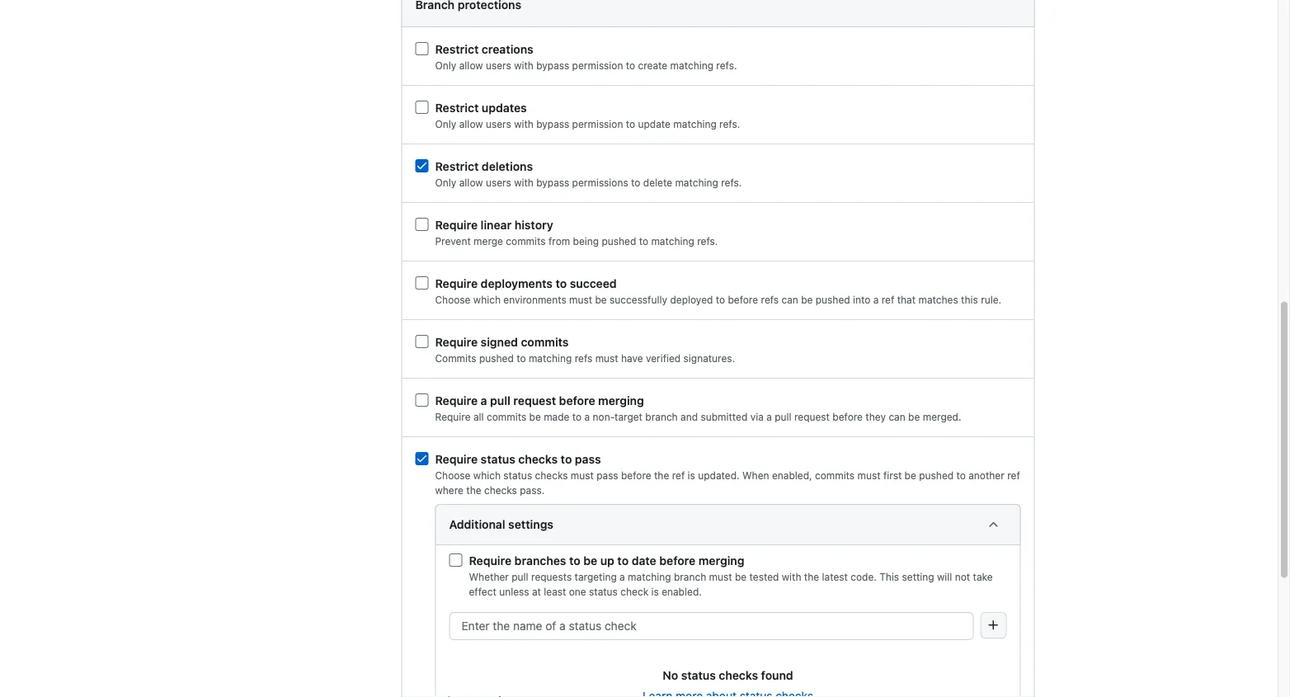 Task type: locate. For each thing, give the bounding box(es) containing it.
refs. right create
[[716, 59, 737, 71]]

be
[[595, 294, 607, 305], [801, 294, 813, 305], [529, 411, 541, 422], [908, 411, 920, 422], [905, 469, 916, 481], [583, 554, 597, 567], [735, 571, 747, 582]]

no
[[663, 668, 678, 682]]

pushed
[[602, 235, 636, 247], [816, 294, 850, 305], [479, 352, 514, 364], [919, 469, 954, 481]]

unless
[[499, 586, 529, 597]]

with inside restrict updates only allow users with bypass permission to update matching refs.
[[514, 118, 534, 130]]

users down updates
[[486, 118, 511, 130]]

2 vertical spatial users
[[486, 177, 511, 188]]

must left first
[[858, 469, 881, 481]]

choose
[[435, 294, 471, 305], [435, 469, 471, 481]]

a right "via"
[[767, 411, 772, 422]]

require up the whether
[[469, 554, 512, 567]]

status
[[481, 452, 515, 466], [503, 469, 532, 481], [589, 586, 618, 597], [681, 668, 716, 682]]

3 only from the top
[[435, 177, 456, 188]]

2 vertical spatial the
[[804, 571, 819, 582]]

0 vertical spatial can
[[782, 294, 798, 305]]

merging inside 'require branches to be up to date before merging whether pull requests targeting a matching branch must be tested with the latest code. this setting will not take effect unless at least one status check is enabled.'
[[699, 554, 745, 567]]

1 horizontal spatial refs
[[761, 294, 779, 305]]

choose up "where"
[[435, 469, 471, 481]]

merging inside require a pull request before merging require all commits be made to a non-target branch and submitted via a pull request before they can be merged.
[[598, 394, 644, 407]]

is
[[688, 469, 695, 481], [651, 586, 659, 597]]

2 horizontal spatial ref
[[1007, 469, 1020, 481]]

2 horizontal spatial the
[[804, 571, 819, 582]]

merging up target at the bottom left of the page
[[598, 394, 644, 407]]

require for require linear history
[[435, 218, 478, 231]]

is right check
[[651, 586, 659, 597]]

restrict right restrict creations option
[[435, 42, 479, 56]]

bypass for deletions
[[536, 177, 569, 188]]

3 restrict from the top
[[435, 159, 479, 173]]

3 users from the top
[[486, 177, 511, 188]]

delete
[[643, 177, 672, 188]]

matching inside restrict updates only allow users with bypass permission to update matching refs.
[[673, 118, 717, 130]]

2 which from the top
[[473, 469, 501, 481]]

a right into
[[873, 294, 879, 305]]

can inside require deployments to succeed choose which environments must be successfully deployed to before refs can be pushed into a ref that matches this rule.
[[782, 294, 798, 305]]

signed
[[481, 335, 518, 349]]

1 vertical spatial choose
[[435, 469, 471, 481]]

1 vertical spatial users
[[486, 118, 511, 130]]

allow down deletions
[[459, 177, 483, 188]]

only
[[435, 59, 456, 71], [435, 118, 456, 130], [435, 177, 456, 188]]

refs. right delete
[[721, 177, 742, 188]]

0 horizontal spatial is
[[651, 586, 659, 597]]

where
[[435, 484, 464, 496]]

refs. inside restrict updates only allow users with bypass permission to update matching refs.
[[719, 118, 740, 130]]

1 vertical spatial can
[[889, 411, 906, 422]]

0 vertical spatial branch
[[645, 411, 678, 422]]

be left made
[[529, 411, 541, 422]]

1 vertical spatial allow
[[459, 118, 483, 130]]

environments
[[503, 294, 567, 305]]

1 bypass from the top
[[536, 59, 569, 71]]

restrict inside "restrict deletions only allow users with bypass permissions to delete matching refs."
[[435, 159, 479, 173]]

matching inside restrict creations only allow users with bypass permission to create matching refs.
[[670, 59, 714, 71]]

2 choose from the top
[[435, 469, 471, 481]]

Require deployments to succeed checkbox
[[415, 276, 429, 290]]

restrict right restrict updates 'checkbox'
[[435, 101, 479, 114]]

1 vertical spatial branch
[[674, 571, 706, 582]]

require
[[435, 218, 478, 231], [435, 276, 478, 290], [435, 335, 478, 349], [435, 394, 478, 407], [435, 411, 471, 422], [435, 452, 478, 466], [469, 554, 512, 567]]

0 horizontal spatial can
[[782, 294, 798, 305]]

requests
[[531, 571, 572, 582]]

branch
[[645, 411, 678, 422], [674, 571, 706, 582]]

restrict inside restrict updates only allow users with bypass permission to update matching refs.
[[435, 101, 479, 114]]

before inside require status checks to pass choose which status checks must pass before the ref is updated. when enabled, commits must first be pushed to another ref where the checks pass.
[[621, 469, 651, 481]]

2 users from the top
[[486, 118, 511, 130]]

commits right enabled,
[[815, 469, 855, 481]]

2 bypass from the top
[[536, 118, 569, 130]]

merging
[[598, 394, 644, 407], [699, 554, 745, 567]]

users inside restrict updates only allow users with bypass permission to update matching refs.
[[486, 118, 511, 130]]

ref left that
[[882, 294, 895, 305]]

not
[[955, 571, 970, 582]]

commits down history
[[506, 235, 546, 247]]

matching inside "restrict deletions only allow users with bypass permissions to delete matching refs."
[[675, 177, 718, 188]]

1 permission from the top
[[572, 59, 623, 71]]

to left create
[[626, 59, 635, 71]]

permission up restrict updates only allow users with bypass permission to update matching refs.
[[572, 59, 623, 71]]

merging up enabled.
[[699, 554, 745, 567]]

require deployments to succeed choose which environments must be successfully deployed to before refs can be pushed into a ref that matches this rule.
[[435, 276, 1002, 305]]

matching inside 'require linear history prevent merge commits from being pushed to matching refs.'
[[651, 235, 694, 247]]

commits
[[506, 235, 546, 247], [521, 335, 569, 349], [487, 411, 526, 422], [815, 469, 855, 481]]

1 vertical spatial permission
[[572, 118, 623, 130]]

to down the 'signed'
[[517, 352, 526, 364]]

1 horizontal spatial ref
[[882, 294, 895, 305]]

refs. for restrict creations
[[716, 59, 737, 71]]

matching right the update
[[673, 118, 717, 130]]

0 vertical spatial restrict
[[435, 42, 479, 56]]

the right "where"
[[466, 484, 481, 496]]

2 restrict from the top
[[435, 101, 479, 114]]

to
[[626, 59, 635, 71], [626, 118, 635, 130], [631, 177, 641, 188], [639, 235, 648, 247], [556, 276, 567, 290], [716, 294, 725, 305], [517, 352, 526, 364], [572, 411, 582, 422], [561, 452, 572, 466], [957, 469, 966, 481], [569, 554, 581, 567], [617, 554, 629, 567]]

with down deletions
[[514, 177, 534, 188]]

before inside 'require branches to be up to date before merging whether pull requests targeting a matching branch must be tested with the latest code. this setting will not take effect unless at least one status check is enabled.'
[[659, 554, 696, 567]]

0 horizontal spatial refs
[[575, 352, 593, 364]]

a inside 'require branches to be up to date before merging whether pull requests targeting a matching branch must be tested with the latest code. this setting will not take effect unless at least one status check is enabled.'
[[620, 571, 625, 582]]

which up additional
[[473, 469, 501, 481]]

pushed right being
[[602, 235, 636, 247]]

with down creations
[[514, 59, 534, 71]]

0 horizontal spatial request
[[513, 394, 556, 407]]

Restrict creations checkbox
[[415, 42, 429, 55]]

which down deployments
[[473, 294, 501, 305]]

only inside restrict updates only allow users with bypass permission to update matching refs.
[[435, 118, 456, 130]]

1 vertical spatial request
[[794, 411, 830, 422]]

be right first
[[905, 469, 916, 481]]

0 vertical spatial request
[[513, 394, 556, 407]]

choose inside require status checks to pass choose which status checks must pass before the ref is updated. when enabled, commits must first be pushed to another ref where the checks pass.
[[435, 469, 471, 481]]

before up made
[[559, 394, 595, 407]]

choose down the prevent on the left
[[435, 294, 471, 305]]

1 vertical spatial is
[[651, 586, 659, 597]]

a
[[873, 294, 879, 305], [481, 394, 487, 407], [585, 411, 590, 422], [767, 411, 772, 422], [620, 571, 625, 582]]

which inside require deployments to succeed choose which environments must be successfully deployed to before refs can be pushed into a ref that matches this rule.
[[473, 294, 501, 305]]

successfully
[[610, 294, 667, 305]]

code.
[[851, 571, 877, 582]]

require for require status checks to pass
[[435, 452, 478, 466]]

3 bypass from the top
[[536, 177, 569, 188]]

0 vertical spatial is
[[688, 469, 695, 481]]

0 vertical spatial allow
[[459, 59, 483, 71]]

restrict for restrict updates
[[435, 101, 479, 114]]

1 allow from the top
[[459, 59, 483, 71]]

refs. up require deployments to succeed choose which environments must be successfully deployed to before refs can be pushed into a ref that matches this rule.
[[697, 235, 718, 247]]

bypass for updates
[[536, 118, 569, 130]]

1 vertical spatial bypass
[[536, 118, 569, 130]]

history
[[515, 218, 553, 231]]

1 vertical spatial which
[[473, 469, 501, 481]]

1 restrict from the top
[[435, 42, 479, 56]]

branch inside require a pull request before merging require all commits be made to a non-target branch and submitted via a pull request before they can be merged.
[[645, 411, 678, 422]]

the left "updated."
[[654, 469, 669, 481]]

require inside 'require linear history prevent merge commits from being pushed to matching refs.'
[[435, 218, 478, 231]]

2 horizontal spatial pull
[[775, 411, 792, 422]]

0 horizontal spatial merging
[[598, 394, 644, 407]]

users inside "restrict deletions only allow users with bypass permissions to delete matching refs."
[[486, 177, 511, 188]]

2 only from the top
[[435, 118, 456, 130]]

checks
[[518, 452, 558, 466], [535, 469, 568, 481], [484, 484, 517, 496], [719, 668, 758, 682]]

require inside require deployments to succeed choose which environments must be successfully deployed to before refs can be pushed into a ref that matches this rule.
[[435, 276, 478, 290]]

0 vertical spatial permission
[[572, 59, 623, 71]]

this
[[961, 294, 978, 305]]

Require status checks to pass checkbox
[[415, 452, 429, 465]]

pass.
[[520, 484, 545, 496]]

before
[[728, 294, 758, 305], [559, 394, 595, 407], [833, 411, 863, 422], [621, 469, 651, 481], [659, 554, 696, 567]]

require for require deployments to succeed
[[435, 276, 478, 290]]

is left "updated."
[[688, 469, 695, 481]]

1 choose from the top
[[435, 294, 471, 305]]

ref right another
[[1007, 469, 1020, 481]]

allow down creations
[[459, 59, 483, 71]]

all
[[473, 411, 484, 422]]

allow down updates
[[459, 118, 483, 130]]

allow for creations
[[459, 59, 483, 71]]

0 vertical spatial bypass
[[536, 59, 569, 71]]

allow inside restrict updates only allow users with bypass permission to update matching refs.
[[459, 118, 483, 130]]

can inside require a pull request before merging require all commits be made to a non-target branch and submitted via a pull request before they can be merged.
[[889, 411, 906, 422]]

0 horizontal spatial ref
[[672, 469, 685, 481]]

branch up enabled.
[[674, 571, 706, 582]]

bypass up "restrict deletions only allow users with bypass permissions to delete matching refs."
[[536, 118, 569, 130]]

users for updates
[[486, 118, 511, 130]]

bypass inside "restrict deletions only allow users with bypass permissions to delete matching refs."
[[536, 177, 569, 188]]

require up the prevent on the left
[[435, 218, 478, 231]]

must left have
[[595, 352, 618, 364]]

2 vertical spatial allow
[[459, 177, 483, 188]]

with inside 'require branches to be up to date before merging whether pull requests targeting a matching branch must be tested with the latest code. this setting will not take effect unless at least one status check is enabled.'
[[782, 571, 801, 582]]

matching down delete
[[651, 235, 694, 247]]

branch inside 'require branches to be up to date before merging whether pull requests targeting a matching branch must be tested with the latest code. this setting will not take effect unless at least one status check is enabled.'
[[674, 571, 706, 582]]

1 vertical spatial restrict
[[435, 101, 479, 114]]

one
[[569, 586, 586, 597]]

restrict inside restrict creations only allow users with bypass permission to create matching refs.
[[435, 42, 479, 56]]

before down target at the bottom left of the page
[[621, 469, 651, 481]]

to up "environments"
[[556, 276, 567, 290]]

require up all
[[435, 394, 478, 407]]

ref inside require deployments to succeed choose which environments must be successfully deployed to before refs can be pushed into a ref that matches this rule.
[[882, 294, 895, 305]]

be left up
[[583, 554, 597, 567]]

2 permission from the top
[[572, 118, 623, 130]]

to right made
[[572, 411, 582, 422]]

which
[[473, 294, 501, 305], [473, 469, 501, 481]]

additional
[[449, 518, 505, 531]]

allow for deletions
[[459, 177, 483, 188]]

0 vertical spatial merging
[[598, 394, 644, 407]]

matching right delete
[[675, 177, 718, 188]]

commits right all
[[487, 411, 526, 422]]

with inside "restrict deletions only allow users with bypass permissions to delete matching refs."
[[514, 177, 534, 188]]

0 vertical spatial refs
[[761, 294, 779, 305]]

bypass up history
[[536, 177, 569, 188]]

require inside require signed commits commits pushed to matching refs must have verified signatures.
[[435, 335, 478, 349]]

0 vertical spatial choose
[[435, 294, 471, 305]]

1 vertical spatial pass
[[597, 469, 618, 481]]

bypass inside restrict updates only allow users with bypass permission to update matching refs.
[[536, 118, 569, 130]]

status right no
[[681, 668, 716, 682]]

1 vertical spatial pull
[[775, 411, 792, 422]]

another
[[969, 469, 1005, 481]]

users
[[486, 59, 511, 71], [486, 118, 511, 130], [486, 177, 511, 188]]

0 vertical spatial pull
[[490, 394, 511, 407]]

1 vertical spatial only
[[435, 118, 456, 130]]

updates
[[482, 101, 527, 114]]

commits inside require a pull request before merging require all commits be made to a non-target branch and submitted via a pull request before they can be merged.
[[487, 411, 526, 422]]

updated.
[[698, 469, 740, 481]]

pushed down the 'signed'
[[479, 352, 514, 364]]

to inside 'require linear history prevent merge commits from being pushed to matching refs.'
[[639, 235, 648, 247]]

matching down date
[[628, 571, 671, 582]]

least
[[544, 586, 566, 597]]

0 vertical spatial pass
[[575, 452, 601, 466]]

refs inside require signed commits commits pushed to matching refs must have verified signatures.
[[575, 352, 593, 364]]

request
[[513, 394, 556, 407], [794, 411, 830, 422]]

must inside require signed commits commits pushed to matching refs must have verified signatures.
[[595, 352, 618, 364]]

status down targeting
[[589, 586, 618, 597]]

matching up made
[[529, 352, 572, 364]]

a up check
[[620, 571, 625, 582]]

ref left "updated."
[[672, 469, 685, 481]]

require signed commits commits pushed to matching refs must have verified signatures.
[[435, 335, 735, 364]]

branch left and
[[645, 411, 678, 422]]

bypass up restrict updates only allow users with bypass permission to update matching refs.
[[536, 59, 569, 71]]

the left latest
[[804, 571, 819, 582]]

1 only from the top
[[435, 59, 456, 71]]

refs.
[[716, 59, 737, 71], [719, 118, 740, 130], [721, 177, 742, 188], [697, 235, 718, 247]]

users inside restrict creations only allow users with bypass permission to create matching refs.
[[486, 59, 511, 71]]

matching
[[670, 59, 714, 71], [673, 118, 717, 130], [675, 177, 718, 188], [651, 235, 694, 247], [529, 352, 572, 364], [628, 571, 671, 582]]

restrict deletions only allow users with bypass permissions to delete matching refs.
[[435, 159, 742, 188]]

3 allow from the top
[[459, 177, 483, 188]]

commits down "environments"
[[521, 335, 569, 349]]

only inside "restrict deletions only allow users with bypass permissions to delete matching refs."
[[435, 177, 456, 188]]

to down made
[[561, 452, 572, 466]]

with
[[514, 59, 534, 71], [514, 118, 534, 130], [514, 177, 534, 188], [782, 571, 801, 582]]

require up 'commits'
[[435, 335, 478, 349]]

refs. inside restrict creations only allow users with bypass permission to create matching refs.
[[716, 59, 737, 71]]

pull
[[490, 394, 511, 407], [775, 411, 792, 422], [512, 571, 529, 582]]

be left tested
[[735, 571, 747, 582]]

users down deletions
[[486, 177, 511, 188]]

whether
[[469, 571, 509, 582]]

Require linear history checkbox
[[415, 218, 429, 231]]

1 horizontal spatial is
[[688, 469, 695, 481]]

will
[[937, 571, 952, 582]]

choose inside require deployments to succeed choose which environments must be successfully deployed to before refs can be pushed into a ref that matches this rule.
[[435, 294, 471, 305]]

1 horizontal spatial merging
[[699, 554, 745, 567]]

collapse image
[[987, 518, 1000, 531]]

refs. inside 'require linear history prevent merge commits from being pushed to matching refs.'
[[697, 235, 718, 247]]

pushed inside require deployments to succeed choose which environments must be successfully deployed to before refs can be pushed into a ref that matches this rule.
[[816, 294, 850, 305]]

submitted
[[701, 411, 748, 422]]

must down the succeed
[[569, 294, 592, 305]]

Enter the name of a status check text field
[[460, 618, 973, 634]]

only inside restrict creations only allow users with bypass permission to create matching refs.
[[435, 59, 456, 71]]

and
[[681, 411, 698, 422]]

with right tested
[[782, 571, 801, 582]]

2 vertical spatial only
[[435, 177, 456, 188]]

pushed right first
[[919, 469, 954, 481]]

can
[[782, 294, 798, 305], [889, 411, 906, 422]]

to right deployed
[[716, 294, 725, 305]]

restrict right restrict deletions checkbox
[[435, 159, 479, 173]]

Require signed commits checkbox
[[415, 335, 429, 348]]

1 vertical spatial merging
[[699, 554, 745, 567]]

permission up "restrict deletions only allow users with bypass permissions to delete matching refs."
[[572, 118, 623, 130]]

this
[[880, 571, 899, 582]]

pull right "via"
[[775, 411, 792, 422]]

allow inside restrict creations only allow users with bypass permission to create matching refs.
[[459, 59, 483, 71]]

1 vertical spatial the
[[466, 484, 481, 496]]

to inside require signed commits commits pushed to matching refs must have verified signatures.
[[517, 352, 526, 364]]

users down creations
[[486, 59, 511, 71]]

1 which from the top
[[473, 294, 501, 305]]

succeed
[[570, 276, 617, 290]]

permission
[[572, 59, 623, 71], [572, 118, 623, 130]]

to left the update
[[626, 118, 635, 130]]

being
[[573, 235, 599, 247]]

0 horizontal spatial the
[[466, 484, 481, 496]]

no status checks found
[[663, 668, 793, 682]]

0 vertical spatial which
[[473, 294, 501, 305]]

2 vertical spatial pull
[[512, 571, 529, 582]]

to right being
[[639, 235, 648, 247]]

1 vertical spatial refs
[[575, 352, 593, 364]]

permission inside restrict creations only allow users with bypass permission to create matching refs.
[[572, 59, 623, 71]]

bypass
[[536, 59, 569, 71], [536, 118, 569, 130], [536, 177, 569, 188]]

require up "where"
[[435, 452, 478, 466]]

permission for creations
[[572, 59, 623, 71]]

request right "via"
[[794, 411, 830, 422]]

require inside 'require branches to be up to date before merging whether pull requests targeting a matching branch must be tested with the latest code. this setting will not take effect unless at least one status check is enabled.'
[[469, 554, 512, 567]]

refs. right the update
[[719, 118, 740, 130]]

signatures.
[[684, 352, 735, 364]]

matching for restrict deletions
[[675, 177, 718, 188]]

1 users from the top
[[486, 59, 511, 71]]

require inside require status checks to pass choose which status checks must pass before the ref is updated. when enabled, commits must first be pushed to another ref where the checks pass.
[[435, 452, 478, 466]]

bypass inside restrict creations only allow users with bypass permission to create matching refs.
[[536, 59, 569, 71]]

with inside restrict creations only allow users with bypass permission to create matching refs.
[[514, 59, 534, 71]]

commits inside require signed commits commits pushed to matching refs must have verified signatures.
[[521, 335, 569, 349]]

refs
[[761, 294, 779, 305], [575, 352, 593, 364]]

1 horizontal spatial pull
[[512, 571, 529, 582]]

with down updates
[[514, 118, 534, 130]]

1 horizontal spatial can
[[889, 411, 906, 422]]

restrict
[[435, 42, 479, 56], [435, 101, 479, 114], [435, 159, 479, 173]]

ref
[[882, 294, 895, 305], [672, 469, 685, 481], [1007, 469, 1020, 481]]

before up enabled.
[[659, 554, 696, 567]]

pushed left into
[[816, 294, 850, 305]]

allow
[[459, 59, 483, 71], [459, 118, 483, 130], [459, 177, 483, 188]]

matching right create
[[670, 59, 714, 71]]

allow inside "restrict deletions only allow users with bypass permissions to delete matching refs."
[[459, 177, 483, 188]]

can right the they
[[889, 411, 906, 422]]

permission inside restrict updates only allow users with bypass permission to update matching refs.
[[572, 118, 623, 130]]

must left tested
[[709, 571, 732, 582]]

check
[[621, 586, 649, 597]]

0 vertical spatial only
[[435, 59, 456, 71]]

pull up unless
[[512, 571, 529, 582]]

refs. inside "restrict deletions only allow users with bypass permissions to delete matching refs."
[[721, 177, 742, 188]]

can left into
[[782, 294, 798, 305]]

merge
[[474, 235, 503, 247]]

1 horizontal spatial the
[[654, 469, 669, 481]]

2 vertical spatial bypass
[[536, 177, 569, 188]]

require right require deployments to succeed checkbox
[[435, 276, 478, 290]]

2 vertical spatial restrict
[[435, 159, 479, 173]]

refs. for restrict updates
[[719, 118, 740, 130]]

2 allow from the top
[[459, 118, 483, 130]]

request up made
[[513, 394, 556, 407]]

to inside restrict creations only allow users with bypass permission to create matching refs.
[[626, 59, 635, 71]]

0 vertical spatial users
[[486, 59, 511, 71]]

require for require signed commits
[[435, 335, 478, 349]]



Task type: describe. For each thing, give the bounding box(es) containing it.
matching inside 'require branches to be up to date before merging whether pull requests targeting a matching branch must be tested with the latest code. this setting will not take effect unless at least one status check is enabled.'
[[628, 571, 671, 582]]

status down all
[[481, 452, 515, 466]]

which inside require status checks to pass choose which status checks must pass before the ref is updated. when enabled, commits must first be pushed to another ref where the checks pass.
[[473, 469, 501, 481]]

only for restrict updates
[[435, 118, 456, 130]]

pushed inside require status checks to pass choose which status checks must pass before the ref is updated. when enabled, commits must first be pushed to another ref where the checks pass.
[[919, 469, 954, 481]]

via
[[750, 411, 764, 422]]

have
[[621, 352, 643, 364]]

date
[[632, 554, 657, 567]]

verified
[[646, 352, 681, 364]]

additional settings
[[449, 518, 554, 531]]

create
[[638, 59, 668, 71]]

be down the succeed
[[595, 294, 607, 305]]

a up all
[[481, 394, 487, 407]]

is inside require status checks to pass choose which status checks must pass before the ref is updated. when enabled, commits must first be pushed to another ref where the checks pass.
[[688, 469, 695, 481]]

bypass for creations
[[536, 59, 569, 71]]

to inside "restrict deletions only allow users with bypass permissions to delete matching refs."
[[631, 177, 641, 188]]

refs inside require deployments to succeed choose which environments must be successfully deployed to before refs can be pushed into a ref that matches this rule.
[[761, 294, 779, 305]]

branch for require branches to be up to date before merging
[[674, 571, 706, 582]]

be inside require status checks to pass choose which status checks must pass before the ref is updated. when enabled, commits must first be pushed to another ref where the checks pass.
[[905, 469, 916, 481]]

0 horizontal spatial pull
[[490, 394, 511, 407]]

restrict updates only allow users with bypass permission to update matching refs.
[[435, 101, 740, 130]]

found
[[761, 668, 793, 682]]

tested
[[750, 571, 779, 582]]

from
[[549, 235, 570, 247]]

require a pull request before merging require all commits be made to a non-target branch and submitted via a pull request before they can be merged.
[[435, 394, 962, 422]]

users for creations
[[486, 59, 511, 71]]

be left into
[[801, 294, 813, 305]]

to inside restrict updates only allow users with bypass permission to update matching refs.
[[626, 118, 635, 130]]

Require branches to be up to date before merging checkbox
[[449, 554, 462, 567]]

first
[[883, 469, 902, 481]]

take
[[973, 571, 993, 582]]

deletions
[[482, 159, 533, 173]]

require for require a pull request before merging
[[435, 394, 478, 407]]

be left merged.
[[908, 411, 920, 422]]

matching for restrict updates
[[673, 118, 717, 130]]

when
[[742, 469, 769, 481]]

0 vertical spatial the
[[654, 469, 669, 481]]

setting
[[902, 571, 934, 582]]

prevent
[[435, 235, 471, 247]]

creations
[[482, 42, 534, 56]]

rule.
[[981, 294, 1002, 305]]

is inside 'require branches to be up to date before merging whether pull requests targeting a matching branch must be tested with the latest code. this setting will not take effect unless at least one status check is enabled.'
[[651, 586, 659, 597]]

commits inside 'require linear history prevent merge commits from being pushed to matching refs.'
[[506, 235, 546, 247]]

refs. for require linear history
[[697, 235, 718, 247]]

branches
[[515, 554, 566, 567]]

the inside 'require branches to be up to date before merging whether pull requests targeting a matching branch must be tested with the latest code. this setting will not take effect unless at least one status check is enabled.'
[[804, 571, 819, 582]]

matches
[[919, 294, 958, 305]]

matching for require linear history
[[651, 235, 694, 247]]

targeting
[[575, 571, 617, 582]]

permissions
[[572, 177, 628, 188]]

require for require branches to be up to date before merging
[[469, 554, 512, 567]]

target
[[615, 411, 643, 422]]

refs. for restrict deletions
[[721, 177, 742, 188]]

only for restrict deletions
[[435, 177, 456, 188]]

allow for updates
[[459, 118, 483, 130]]

Restrict deletions checkbox
[[415, 159, 429, 172]]

into
[[853, 294, 871, 305]]

users for deletions
[[486, 177, 511, 188]]

must inside require deployments to succeed choose which environments must be successfully deployed to before refs can be pushed into a ref that matches this rule.
[[569, 294, 592, 305]]

they
[[866, 411, 886, 422]]

only for restrict creations
[[435, 59, 456, 71]]

require status checks to pass choose which status checks must pass before the ref is updated. when enabled, commits must first be pushed to another ref where the checks pass.
[[435, 452, 1020, 496]]

to right up
[[617, 554, 629, 567]]

deployed
[[670, 294, 713, 305]]

up
[[600, 554, 615, 567]]

at
[[532, 586, 541, 597]]

with for creations
[[514, 59, 534, 71]]

restrict creations only allow users with bypass permission to create matching refs.
[[435, 42, 737, 71]]

commits
[[435, 352, 476, 364]]

merged.
[[923, 411, 962, 422]]

deployments
[[481, 276, 553, 290]]

pull inside 'require branches to be up to date before merging whether pull requests targeting a matching branch must be tested with the latest code. this setting will not take effect unless at least one status check is enabled.'
[[512, 571, 529, 582]]

settings
[[508, 518, 554, 531]]

non-
[[593, 411, 615, 422]]

made
[[544, 411, 570, 422]]

must inside 'require branches to be up to date before merging whether pull requests targeting a matching branch must be tested with the latest code. this setting will not take effect unless at least one status check is enabled.'
[[709, 571, 732, 582]]

linear
[[481, 218, 512, 231]]

must down non-
[[571, 469, 594, 481]]

status inside 'require branches to be up to date before merging whether pull requests targeting a matching branch must be tested with the latest code. this setting will not take effect unless at least one status check is enabled.'
[[589, 586, 618, 597]]

to up targeting
[[569, 554, 581, 567]]

status up pass.
[[503, 469, 532, 481]]

enabled.
[[662, 586, 702, 597]]

1 horizontal spatial request
[[794, 411, 830, 422]]

update
[[638, 118, 671, 130]]

effect
[[469, 586, 496, 597]]

a inside require deployments to succeed choose which environments must be successfully deployed to before refs can be pushed into a ref that matches this rule.
[[873, 294, 879, 305]]

Restrict updates checkbox
[[415, 101, 429, 114]]

enabled,
[[772, 469, 812, 481]]

a left non-
[[585, 411, 590, 422]]

matching inside require signed commits commits pushed to matching refs must have verified signatures.
[[529, 352, 572, 364]]

require linear history prevent merge commits from being pushed to matching refs.
[[435, 218, 718, 247]]

branch for require a pull request before merging
[[645, 411, 678, 422]]

pushed inside 'require linear history prevent merge commits from being pushed to matching refs.'
[[602, 235, 636, 247]]

to left another
[[957, 469, 966, 481]]

require left all
[[435, 411, 471, 422]]

before inside require deployments to succeed choose which environments must be successfully deployed to before refs can be pushed into a ref that matches this rule.
[[728, 294, 758, 305]]

with for updates
[[514, 118, 534, 130]]

commits inside require status checks to pass choose which status checks must pass before the ref is updated. when enabled, commits must first be pushed to another ref where the checks pass.
[[815, 469, 855, 481]]

that
[[897, 294, 916, 305]]

restrict for restrict creations
[[435, 42, 479, 56]]

matching for restrict creations
[[670, 59, 714, 71]]

restrict for restrict deletions
[[435, 159, 479, 173]]

require branches to be up to date before merging whether pull requests targeting a matching branch must be tested with the latest code. this setting will not take effect unless at least one status check is enabled.
[[469, 554, 993, 597]]

latest
[[822, 571, 848, 582]]

pushed inside require signed commits commits pushed to matching refs must have verified signatures.
[[479, 352, 514, 364]]

Require a pull request before merging checkbox
[[415, 394, 429, 407]]

with for deletions
[[514, 177, 534, 188]]

add selected status checks image
[[987, 619, 1000, 632]]

permission for updates
[[572, 118, 623, 130]]

to inside require a pull request before merging require all commits be made to a non-target branch and submitted via a pull request before they can be merged.
[[572, 411, 582, 422]]

before left the they
[[833, 411, 863, 422]]



Task type: vqa. For each thing, say whether or not it's contained in the screenshot.
allow to the middle
yes



